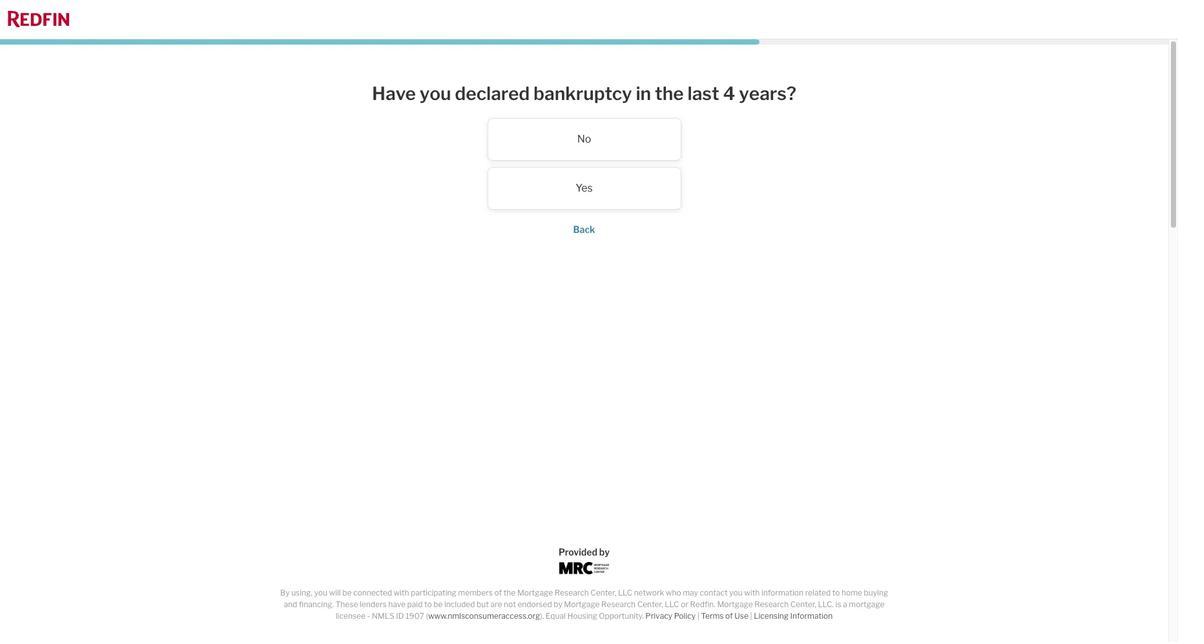 Task type: locate. For each thing, give the bounding box(es) containing it.
0 horizontal spatial llc
[[618, 589, 633, 598]]

1 horizontal spatial of
[[726, 612, 733, 622]]

information
[[762, 589, 804, 598]]

bankruptcy
[[534, 83, 632, 105]]

center, up opportunity.
[[591, 589, 617, 598]]

with up use
[[744, 589, 760, 598]]

1 horizontal spatial |
[[750, 612, 752, 622]]

).
[[540, 612, 544, 622]]

1 vertical spatial of
[[726, 612, 733, 622]]

be down participating
[[434, 600, 443, 610]]

buying
[[864, 589, 888, 598]]

(
[[426, 612, 428, 622]]

by
[[599, 547, 610, 558], [554, 600, 563, 610]]

0 vertical spatial by
[[599, 547, 610, 558]]

yes
[[576, 182, 593, 194]]

by up mortgage research center image
[[599, 547, 610, 558]]

1 | from the left
[[698, 612, 700, 622]]

last
[[688, 83, 720, 105]]

center,
[[591, 589, 617, 598], [637, 600, 663, 610], [791, 600, 817, 610]]

llc
[[618, 589, 633, 598], [665, 600, 679, 610]]

home
[[842, 589, 863, 598]]

be up these
[[343, 589, 352, 598]]

members
[[458, 589, 493, 598]]

to up the (
[[424, 600, 432, 610]]

the right in
[[655, 83, 684, 105]]

0 horizontal spatial |
[[698, 612, 700, 622]]

with up have
[[394, 589, 409, 598]]

-
[[367, 612, 370, 622]]

provided
[[559, 547, 598, 558]]

but
[[477, 600, 489, 610]]

connected
[[353, 589, 392, 598]]

1 horizontal spatial by
[[599, 547, 610, 558]]

1 horizontal spatial the
[[655, 83, 684, 105]]

by up equal
[[554, 600, 563, 610]]

licensee
[[336, 612, 366, 622]]

of inside by using, you will be connected with participating members of the mortgage research center, llc network who may contact you with information related to home buying and financing. these lenders have paid to be included but are not endorsed by mortgage research center, llc or redfin. mortgage research center, llc. is a mortgage licensee - nmls id 1907 (
[[495, 589, 502, 598]]

redfin.
[[690, 600, 716, 610]]

not
[[504, 600, 516, 610]]

terms of use link
[[701, 612, 749, 622]]

you up financing.
[[314, 589, 328, 598]]

participating
[[411, 589, 457, 598]]

privacy policy link
[[646, 612, 696, 622]]

equal
[[546, 612, 566, 622]]

1 vertical spatial the
[[504, 589, 516, 598]]

2 horizontal spatial you
[[730, 589, 743, 598]]

and
[[284, 600, 297, 610]]

research up opportunity.
[[602, 600, 636, 610]]

1 with from the left
[[394, 589, 409, 598]]

be
[[343, 589, 352, 598], [434, 600, 443, 610]]

0 horizontal spatial be
[[343, 589, 352, 598]]

are
[[491, 600, 502, 610]]

to
[[833, 589, 840, 598], [424, 600, 432, 610]]

of
[[495, 589, 502, 598], [726, 612, 733, 622]]

you
[[420, 83, 451, 105], [314, 589, 328, 598], [730, 589, 743, 598]]

0 vertical spatial be
[[343, 589, 352, 598]]

0 horizontal spatial mortgage
[[517, 589, 553, 598]]

2 horizontal spatial mortgage
[[717, 600, 753, 610]]

1 horizontal spatial with
[[744, 589, 760, 598]]

mortgage up endorsed in the bottom of the page
[[517, 589, 553, 598]]

1 vertical spatial llc
[[665, 600, 679, 610]]

1 vertical spatial be
[[434, 600, 443, 610]]

use
[[735, 612, 749, 622]]

www.nmlsconsumeraccess.org
[[428, 612, 540, 622]]

0 horizontal spatial of
[[495, 589, 502, 598]]

0 horizontal spatial with
[[394, 589, 409, 598]]

center, down network
[[637, 600, 663, 610]]

the
[[655, 83, 684, 105], [504, 589, 516, 598]]

by
[[280, 589, 290, 598]]

center, up information
[[791, 600, 817, 610]]

research up licensing
[[755, 600, 789, 610]]

mortgage
[[517, 589, 553, 598], [564, 600, 600, 610], [717, 600, 753, 610]]

is
[[836, 600, 842, 610]]

of up are
[[495, 589, 502, 598]]

1 horizontal spatial mortgage
[[564, 600, 600, 610]]

using,
[[291, 589, 313, 598]]

policy
[[674, 612, 696, 622]]

privacy
[[646, 612, 673, 622]]

back button
[[573, 224, 595, 235]]

you right have
[[420, 83, 451, 105]]

the inside by using, you will be connected with participating members of the mortgage research center, llc network who may contact you with information related to home buying and financing. these lenders have paid to be included but are not endorsed by mortgage research center, llc or redfin. mortgage research center, llc. is a mortgage licensee - nmls id 1907 (
[[504, 589, 516, 598]]

0 vertical spatial of
[[495, 589, 502, 598]]

|
[[698, 612, 700, 622], [750, 612, 752, 622]]

back
[[573, 224, 595, 235]]

llc up opportunity.
[[618, 589, 633, 598]]

to up is
[[833, 589, 840, 598]]

www.nmlsconsumeraccess.org ). equal housing opportunity. privacy policy | terms of use | licensing information
[[428, 612, 833, 622]]

licensing information link
[[754, 612, 833, 622]]

0 horizontal spatial by
[[554, 600, 563, 610]]

of left use
[[726, 612, 733, 622]]

| right use
[[750, 612, 752, 622]]

0 horizontal spatial the
[[504, 589, 516, 598]]

1 horizontal spatial center,
[[637, 600, 663, 610]]

research up housing
[[555, 589, 589, 598]]

provided by
[[559, 547, 610, 558]]

0 vertical spatial to
[[833, 589, 840, 598]]

may
[[683, 589, 698, 598]]

2 horizontal spatial research
[[755, 600, 789, 610]]

no
[[577, 133, 591, 145]]

| down redfin.
[[698, 612, 700, 622]]

mortgage up housing
[[564, 600, 600, 610]]

1 horizontal spatial be
[[434, 600, 443, 610]]

1 vertical spatial to
[[424, 600, 432, 610]]

mortgage up use
[[717, 600, 753, 610]]

2 horizontal spatial center,
[[791, 600, 817, 610]]

have you declared bankruptcy in the last 4 years?
[[372, 83, 797, 105]]

0 horizontal spatial you
[[314, 589, 328, 598]]

research
[[555, 589, 589, 598], [602, 600, 636, 610], [755, 600, 789, 610]]

1 vertical spatial by
[[554, 600, 563, 610]]

who
[[666, 589, 681, 598]]

with
[[394, 589, 409, 598], [744, 589, 760, 598]]

have
[[388, 600, 406, 610]]

llc up privacy policy link
[[665, 600, 679, 610]]

you right contact
[[730, 589, 743, 598]]

the up not
[[504, 589, 516, 598]]

1907
[[406, 612, 424, 622]]

mortgage research center image
[[559, 563, 610, 575]]



Task type: describe. For each thing, give the bounding box(es) containing it.
paid
[[407, 600, 423, 610]]

nmls
[[372, 612, 395, 622]]

of for members
[[495, 589, 502, 598]]

0 horizontal spatial center,
[[591, 589, 617, 598]]

network
[[634, 589, 664, 598]]

0 horizontal spatial research
[[555, 589, 589, 598]]

www.nmlsconsumeraccess.org link
[[428, 612, 540, 622]]

a
[[843, 600, 847, 610]]

4 years?
[[723, 83, 797, 105]]

will
[[329, 589, 341, 598]]

contact
[[700, 589, 728, 598]]

0 vertical spatial the
[[655, 83, 684, 105]]

of for terms
[[726, 612, 733, 622]]

2 | from the left
[[750, 612, 752, 622]]

terms
[[701, 612, 724, 622]]

or
[[681, 600, 689, 610]]

1 horizontal spatial you
[[420, 83, 451, 105]]

housing
[[568, 612, 597, 622]]

0 vertical spatial llc
[[618, 589, 633, 598]]

included
[[444, 600, 475, 610]]

mortgage
[[849, 600, 885, 610]]

2 with from the left
[[744, 589, 760, 598]]

by using, you will be connected with participating members of the mortgage research center, llc network who may contact you with information related to home buying and financing. these lenders have paid to be included but are not endorsed by mortgage research center, llc or redfin. mortgage research center, llc. is a mortgage licensee - nmls id 1907 (
[[280, 589, 888, 622]]

licensing
[[754, 612, 789, 622]]

by inside by using, you will be connected with participating members of the mortgage research center, llc network who may contact you with information related to home buying and financing. these lenders have paid to be included but are not endorsed by mortgage research center, llc or redfin. mortgage research center, llc. is a mortgage licensee - nmls id 1907 (
[[554, 600, 563, 610]]

have you declared bankruptcy in the last 4 years? option group
[[326, 118, 843, 210]]

llc.
[[818, 600, 834, 610]]

lenders
[[360, 600, 387, 610]]

1 horizontal spatial to
[[833, 589, 840, 598]]

opportunity.
[[599, 612, 644, 622]]

have
[[372, 83, 416, 105]]

1 horizontal spatial llc
[[665, 600, 679, 610]]

information
[[791, 612, 833, 622]]

id
[[396, 612, 404, 622]]

declared
[[455, 83, 530, 105]]

these
[[336, 600, 358, 610]]

financing.
[[299, 600, 334, 610]]

in
[[636, 83, 651, 105]]

related
[[805, 589, 831, 598]]

0 horizontal spatial to
[[424, 600, 432, 610]]

1 horizontal spatial research
[[602, 600, 636, 610]]

endorsed
[[518, 600, 552, 610]]



Task type: vqa. For each thing, say whether or not it's contained in the screenshot.
second |
yes



